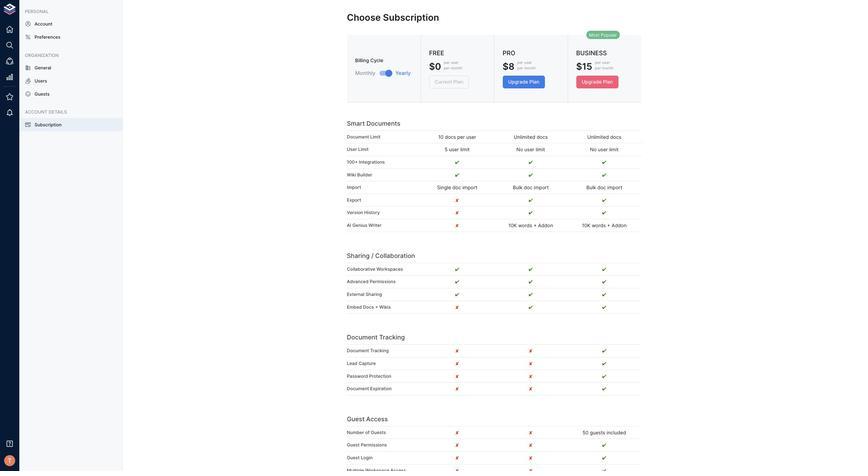 Task type: vqa. For each thing, say whether or not it's contained in the screenshot.
Dialog
no



Task type: describe. For each thing, give the bounding box(es) containing it.
month inside the '$0 per user per month'
[[451, 66, 463, 70]]

permissions for ✘
[[361, 443, 387, 448]]

0 vertical spatial tracking
[[379, 334, 405, 341]]

0 vertical spatial sharing
[[347, 252, 370, 259]]

subscription link
[[19, 118, 123, 131]]

version history
[[347, 210, 380, 215]]

preferences
[[35, 34, 60, 40]]

2 no user limit from the left
[[590, 147, 619, 153]]

version
[[347, 210, 363, 215]]

billing
[[355, 57, 369, 63]]

guests link
[[19, 87, 123, 101]]

limit for 10 docs per user
[[370, 134, 381, 140]]

document expiration
[[347, 386, 392, 392]]

documents
[[367, 120, 401, 127]]

users
[[35, 78, 47, 84]]

guests
[[590, 430, 606, 436]]

monthly
[[355, 70, 376, 76]]

choose subscription
[[347, 12, 439, 23]]

5 user limit
[[445, 147, 470, 153]]

/
[[372, 252, 374, 259]]

user inside $ 15 per user per month
[[602, 60, 610, 65]]

collaboration
[[375, 252, 415, 259]]

access
[[366, 416, 388, 423]]

1 no user limit from the left
[[517, 147, 545, 153]]

preferences link
[[19, 31, 123, 44]]

genius
[[353, 223, 368, 228]]

login
[[361, 455, 373, 461]]

included
[[607, 430, 627, 436]]

1 upgrade from the left
[[509, 79, 529, 85]]

50
[[583, 430, 589, 436]]

embed
[[347, 304, 362, 310]]

2 horizontal spatial +
[[608, 223, 611, 228]]

account
[[35, 21, 53, 27]]

history
[[364, 210, 380, 215]]

1 vertical spatial sharing
[[366, 292, 382, 297]]

builder
[[357, 172, 372, 177]]

collaborative
[[347, 266, 376, 272]]

2 import from the left
[[534, 185, 549, 190]]

t
[[8, 457, 12, 465]]

lead
[[347, 361, 358, 366]]

10 docs per user
[[439, 134, 477, 140]]

1 words from the left
[[519, 223, 533, 228]]

password protection
[[347, 373, 392, 379]]

ai
[[347, 223, 351, 228]]

protection
[[369, 373, 392, 379]]

$ for 15
[[577, 61, 583, 72]]

1 no from the left
[[517, 147, 523, 153]]

1 vertical spatial guests
[[371, 430, 386, 435]]

permissions for ✔
[[370, 279, 396, 285]]

3 docs from the left
[[611, 134, 622, 140]]

personal
[[25, 9, 49, 14]]

writer
[[369, 223, 382, 228]]

month for 15
[[602, 66, 614, 70]]

2 addon from the left
[[612, 223, 627, 228]]

free
[[429, 49, 445, 57]]

t button
[[2, 453, 17, 469]]

guest access
[[347, 416, 388, 423]]

$ 15 per user per month
[[577, 60, 614, 72]]

number
[[347, 430, 364, 435]]

0 horizontal spatial +
[[375, 304, 378, 310]]

details
[[49, 109, 67, 115]]

advanced
[[347, 279, 369, 285]]

50 guests included
[[583, 430, 627, 436]]

business
[[577, 49, 607, 57]]

wikis
[[380, 304, 391, 310]]

2 10k words + addon from the left
[[582, 223, 627, 228]]

5
[[445, 147, 448, 153]]

guest for guest access
[[347, 416, 365, 423]]

user
[[347, 147, 357, 152]]

3 import from the left
[[608, 185, 623, 190]]

account link
[[19, 17, 123, 31]]

advanced permissions
[[347, 279, 396, 285]]

user limit
[[347, 147, 369, 152]]

general link
[[19, 61, 123, 74]]

15
[[583, 61, 593, 72]]

docs
[[363, 304, 374, 310]]

1 10k words + addon from the left
[[509, 223, 553, 228]]

4 document from the top
[[347, 386, 369, 392]]

guest permissions
[[347, 443, 387, 448]]

1 doc from the left
[[453, 185, 461, 190]]

account details
[[25, 109, 67, 115]]

general
[[35, 65, 51, 70]]

2 document from the top
[[347, 334, 378, 341]]

$0 per user per month
[[429, 60, 463, 72]]

password
[[347, 373, 368, 379]]

single
[[437, 185, 451, 190]]

number of guests
[[347, 430, 386, 435]]

3 limit from the left
[[610, 147, 619, 153]]

1 import from the left
[[463, 185, 478, 190]]

guest login
[[347, 455, 373, 461]]

$ 8 per user per month
[[503, 60, 536, 72]]

2 upgrade plan button from the left
[[577, 76, 619, 88]]

1 horizontal spatial subscription
[[383, 12, 439, 23]]

import
[[347, 185, 361, 190]]

account
[[25, 109, 48, 115]]

of
[[365, 430, 370, 435]]

2 doc from the left
[[524, 185, 533, 190]]

workspaces
[[377, 266, 403, 272]]

2 upgrade plan from the left
[[582, 79, 613, 85]]



Task type: locate. For each thing, give the bounding box(es) containing it.
2 bulk from the left
[[587, 185, 597, 190]]

1 vertical spatial limit
[[358, 147, 369, 152]]

external
[[347, 292, 365, 297]]

0 vertical spatial guests
[[35, 91, 50, 97]]

0 horizontal spatial 10k
[[509, 223, 517, 228]]

$ down pro at the top of page
[[503, 61, 509, 72]]

1 horizontal spatial doc
[[524, 185, 533, 190]]

1 horizontal spatial docs
[[537, 134, 548, 140]]

permissions down workspaces
[[370, 279, 396, 285]]

1 horizontal spatial bulk
[[587, 185, 597, 190]]

docs
[[445, 134, 456, 140], [537, 134, 548, 140], [611, 134, 622, 140]]

month inside $ 15 per user per month
[[602, 66, 614, 70]]

0 horizontal spatial unlimited docs
[[514, 134, 548, 140]]

user inside the '$0 per user per month'
[[451, 60, 459, 65]]

upgrade plan button down $ 8 per user per month
[[503, 76, 545, 88]]

2 upgrade from the left
[[582, 79, 602, 85]]

10k words + addon
[[509, 223, 553, 228], [582, 223, 627, 228]]

sharing up collaborative
[[347, 252, 370, 259]]

capture
[[359, 361, 376, 366]]

+
[[534, 223, 537, 228], [608, 223, 611, 228], [375, 304, 378, 310]]

guests down users on the top left of the page
[[35, 91, 50, 97]]

1 upgrade plan button from the left
[[503, 76, 545, 88]]

1 horizontal spatial limit
[[370, 134, 381, 140]]

pro
[[503, 49, 516, 57]]

2 $ from the left
[[577, 61, 583, 72]]

billing cycle
[[355, 57, 384, 63]]

2 horizontal spatial limit
[[610, 147, 619, 153]]

1 10k from the left
[[509, 223, 517, 228]]

organization
[[25, 52, 59, 58]]

import
[[463, 185, 478, 190], [534, 185, 549, 190], [608, 185, 623, 190]]

sharing down 'advanced permissions'
[[366, 292, 382, 297]]

0 horizontal spatial no
[[517, 147, 523, 153]]

wiki
[[347, 172, 356, 177]]

most popular
[[589, 32, 617, 38]]

2 plan from the left
[[603, 79, 613, 85]]

document tracking
[[347, 334, 405, 341], [347, 348, 389, 354]]

doc
[[453, 185, 461, 190], [524, 185, 533, 190], [598, 185, 606, 190]]

0 horizontal spatial bulk
[[513, 185, 523, 190]]

user inside $ 8 per user per month
[[525, 60, 532, 65]]

1 bulk from the left
[[513, 185, 523, 190]]

0 vertical spatial subscription
[[383, 12, 439, 23]]

sharing
[[347, 252, 370, 259], [366, 292, 382, 297]]

0 horizontal spatial limit
[[461, 147, 470, 153]]

1 upgrade plan from the left
[[509, 79, 540, 85]]

bulk doc import
[[513, 185, 549, 190], [587, 185, 623, 190]]

1 horizontal spatial 10k words + addon
[[582, 223, 627, 228]]

2 month from the left
[[525, 66, 536, 70]]

1 vertical spatial guest
[[347, 443, 360, 448]]

0 horizontal spatial addon
[[538, 223, 553, 228]]

0 horizontal spatial upgrade
[[509, 79, 529, 85]]

embed docs + wikis
[[347, 304, 391, 310]]

collaborative workspaces
[[347, 266, 403, 272]]

wiki builder
[[347, 172, 372, 177]]

upgrade plan down $ 8 per user per month
[[509, 79, 540, 85]]

0 horizontal spatial docs
[[445, 134, 456, 140]]

1 horizontal spatial import
[[534, 185, 549, 190]]

$
[[503, 61, 509, 72], [577, 61, 583, 72]]

2 document tracking from the top
[[347, 348, 389, 354]]

1 horizontal spatial no
[[590, 147, 597, 153]]

1 plan from the left
[[530, 79, 540, 85]]

external sharing
[[347, 292, 382, 297]]

2 bulk doc import from the left
[[587, 185, 623, 190]]

guests right of
[[371, 430, 386, 435]]

0 horizontal spatial plan
[[530, 79, 540, 85]]

0 horizontal spatial $
[[503, 61, 509, 72]]

$ inside $ 8 per user per month
[[503, 61, 509, 72]]

unlimited
[[514, 134, 536, 140], [588, 134, 609, 140]]

upgrade down 15
[[582, 79, 602, 85]]

lead capture
[[347, 361, 376, 366]]

0 horizontal spatial doc
[[453, 185, 461, 190]]

1 horizontal spatial guests
[[371, 430, 386, 435]]

limit for 5 user limit
[[358, 147, 369, 152]]

0 horizontal spatial words
[[519, 223, 533, 228]]

1 vertical spatial document tracking
[[347, 348, 389, 354]]

$ for 8
[[503, 61, 509, 72]]

tracking
[[379, 334, 405, 341], [370, 348, 389, 354]]

2 no from the left
[[590, 147, 597, 153]]

10
[[439, 134, 444, 140]]

$0
[[429, 61, 441, 72]]

1 unlimited from the left
[[514, 134, 536, 140]]

0 horizontal spatial upgrade plan button
[[503, 76, 545, 88]]

1 $ from the left
[[503, 61, 509, 72]]

1 horizontal spatial bulk doc import
[[587, 185, 623, 190]]

guest for guest login
[[347, 455, 360, 461]]

✘
[[456, 197, 459, 203], [456, 210, 459, 216], [456, 223, 459, 228], [456, 304, 459, 310], [456, 348, 459, 354], [530, 348, 533, 354], [456, 361, 459, 367], [530, 361, 533, 367], [456, 373, 459, 379], [530, 373, 533, 379], [456, 386, 459, 392], [530, 386, 533, 392], [456, 430, 459, 436], [530, 430, 533, 436], [456, 443, 459, 448], [530, 443, 533, 448], [456, 455, 459, 461], [530, 455, 533, 461]]

2 horizontal spatial import
[[608, 185, 623, 190]]

1 horizontal spatial plan
[[603, 79, 613, 85]]

1 horizontal spatial 10k
[[582, 223, 591, 228]]

plan down $ 15 per user per month
[[603, 79, 613, 85]]

upgrade plan down $ 15 per user per month
[[582, 79, 613, 85]]

0 horizontal spatial subscription
[[35, 122, 62, 127]]

1 horizontal spatial addon
[[612, 223, 627, 228]]

1 document tracking from the top
[[347, 334, 405, 341]]

0 horizontal spatial unlimited
[[514, 134, 536, 140]]

month right $0
[[451, 66, 463, 70]]

tracking up "capture"
[[370, 348, 389, 354]]

smart
[[347, 120, 365, 127]]

2 guest from the top
[[347, 443, 360, 448]]

smart documents
[[347, 120, 401, 127]]

guest left login
[[347, 455, 360, 461]]

bulk
[[513, 185, 523, 190], [587, 185, 597, 190]]

1 horizontal spatial month
[[525, 66, 536, 70]]

month
[[451, 66, 463, 70], [525, 66, 536, 70], [602, 66, 614, 70]]

0 horizontal spatial month
[[451, 66, 463, 70]]

1 horizontal spatial upgrade plan
[[582, 79, 613, 85]]

1 horizontal spatial words
[[592, 223, 606, 228]]

0 vertical spatial permissions
[[370, 279, 396, 285]]

$ down business in the top of the page
[[577, 61, 583, 72]]

0 vertical spatial guest
[[347, 416, 365, 423]]

2 unlimited from the left
[[588, 134, 609, 140]]

integrations
[[359, 159, 385, 165]]

users link
[[19, 74, 123, 87]]

month for 8
[[525, 66, 536, 70]]

2 limit from the left
[[536, 147, 545, 153]]

plan down $ 8 per user per month
[[530, 79, 540, 85]]

single doc import
[[437, 185, 478, 190]]

tracking down wikis
[[379, 334, 405, 341]]

guest down number at the left bottom of the page
[[347, 443, 360, 448]]

limit
[[370, 134, 381, 140], [358, 147, 369, 152]]

0 horizontal spatial bulk doc import
[[513, 185, 549, 190]]

addon
[[538, 223, 553, 228], [612, 223, 627, 228]]

2 10k from the left
[[582, 223, 591, 228]]

user
[[451, 60, 459, 65], [525, 60, 532, 65], [602, 60, 610, 65], [467, 134, 477, 140], [449, 147, 459, 153], [525, 147, 535, 153], [598, 147, 608, 153]]

2 horizontal spatial docs
[[611, 134, 622, 140]]

limit right "user"
[[358, 147, 369, 152]]

guest
[[347, 416, 365, 423], [347, 443, 360, 448], [347, 455, 360, 461]]

1 docs from the left
[[445, 134, 456, 140]]

0 horizontal spatial import
[[463, 185, 478, 190]]

1 horizontal spatial $
[[577, 61, 583, 72]]

upgrade plan
[[509, 79, 540, 85], [582, 79, 613, 85]]

0 horizontal spatial no user limit
[[517, 147, 545, 153]]

yearly
[[396, 70, 411, 76]]

$ inside $ 15 per user per month
[[577, 61, 583, 72]]

choose
[[347, 12, 381, 23]]

2 horizontal spatial doc
[[598, 185, 606, 190]]

popular
[[601, 32, 617, 38]]

1 guest from the top
[[347, 416, 365, 423]]

8
[[509, 61, 515, 72]]

1 horizontal spatial unlimited docs
[[588, 134, 622, 140]]

0 vertical spatial limit
[[370, 134, 381, 140]]

0 horizontal spatial upgrade plan
[[509, 79, 540, 85]]

1 vertical spatial tracking
[[370, 348, 389, 354]]

cycle
[[371, 57, 384, 63]]

upgrade
[[509, 79, 529, 85], [582, 79, 602, 85]]

0 vertical spatial document tracking
[[347, 334, 405, 341]]

ai genius writer
[[347, 223, 382, 228]]

1 horizontal spatial no user limit
[[590, 147, 619, 153]]

3 document from the top
[[347, 348, 369, 354]]

guests
[[35, 91, 50, 97], [371, 430, 386, 435]]

export
[[347, 197, 361, 203]]

1 month from the left
[[451, 66, 463, 70]]

per
[[444, 60, 450, 65], [518, 60, 524, 65], [595, 60, 601, 65], [444, 66, 450, 70], [518, 66, 524, 70], [595, 66, 601, 70], [458, 134, 465, 140]]

2 vertical spatial guest
[[347, 455, 360, 461]]

100+
[[347, 159, 358, 165]]

2 horizontal spatial month
[[602, 66, 614, 70]]

1 addon from the left
[[538, 223, 553, 228]]

0 horizontal spatial limit
[[358, 147, 369, 152]]

upgrade plan button down $ 15 per user per month
[[577, 76, 619, 88]]

3 doc from the left
[[598, 185, 606, 190]]

1 horizontal spatial unlimited
[[588, 134, 609, 140]]

2 docs from the left
[[537, 134, 548, 140]]

limit
[[461, 147, 470, 153], [536, 147, 545, 153], [610, 147, 619, 153]]

1 bulk doc import from the left
[[513, 185, 549, 190]]

upgrade down $ 8 per user per month
[[509, 79, 529, 85]]

0 horizontal spatial 10k words + addon
[[509, 223, 553, 228]]

1 document from the top
[[347, 134, 369, 140]]

permissions down of
[[361, 443, 387, 448]]

sharing / collaboration
[[347, 252, 415, 259]]

month right 15
[[602, 66, 614, 70]]

no user limit
[[517, 147, 545, 153], [590, 147, 619, 153]]

document limit
[[347, 134, 381, 140]]

1 horizontal spatial limit
[[536, 147, 545, 153]]

100+ integrations
[[347, 159, 385, 165]]

1 vertical spatial subscription
[[35, 122, 62, 127]]

3 guest from the top
[[347, 455, 360, 461]]

guest for guest permissions
[[347, 443, 360, 448]]

expiration
[[370, 386, 392, 392]]

most
[[589, 32, 600, 38]]

limit down the smart documents
[[370, 134, 381, 140]]

month right 8
[[525, 66, 536, 70]]

0 horizontal spatial guests
[[35, 91, 50, 97]]

1 horizontal spatial upgrade
[[582, 79, 602, 85]]

2 unlimited docs from the left
[[588, 134, 622, 140]]

2 words from the left
[[592, 223, 606, 228]]

1 vertical spatial permissions
[[361, 443, 387, 448]]

month inside $ 8 per user per month
[[525, 66, 536, 70]]

1 horizontal spatial +
[[534, 223, 537, 228]]

guest up number at the left bottom of the page
[[347, 416, 365, 423]]

1 horizontal spatial upgrade plan button
[[577, 76, 619, 88]]

upgrade plan button
[[503, 76, 545, 88], [577, 76, 619, 88]]

3 month from the left
[[602, 66, 614, 70]]

1 unlimited docs from the left
[[514, 134, 548, 140]]

1 limit from the left
[[461, 147, 470, 153]]



